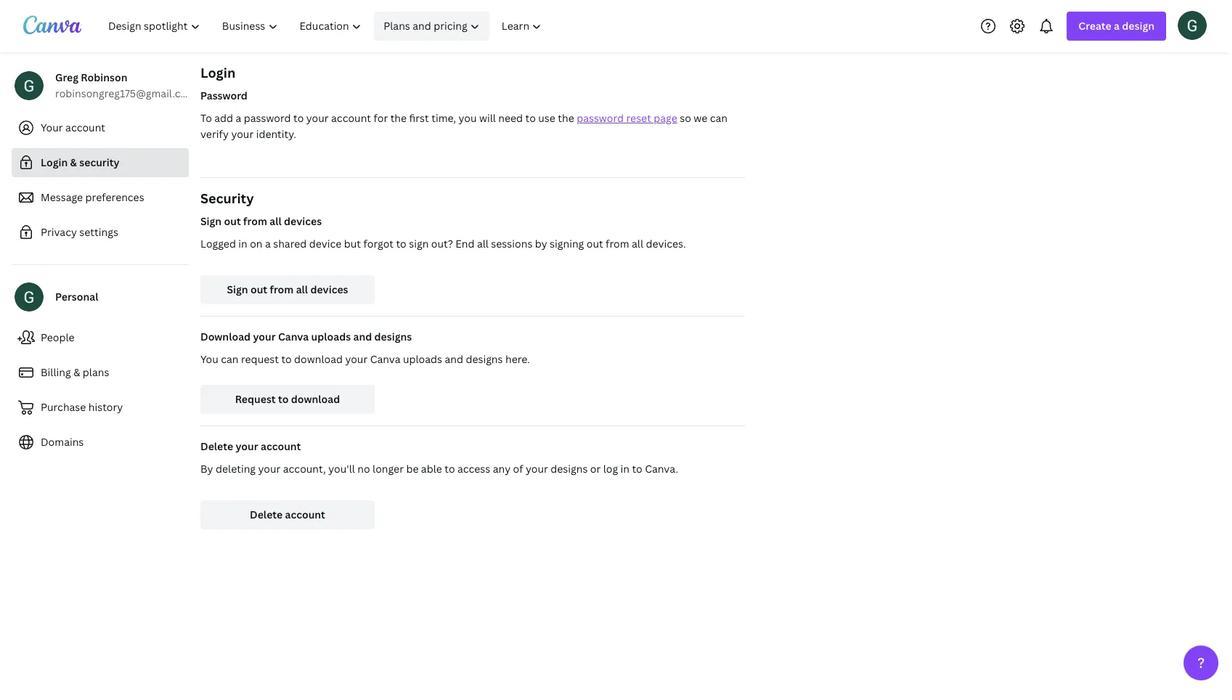 Task type: locate. For each thing, give the bounding box(es) containing it.
0 horizontal spatial a
[[236, 111, 241, 125]]

security
[[79, 155, 120, 169]]

1 vertical spatial sign out from all devices
[[227, 283, 348, 296]]

devices up shared
[[284, 214, 322, 228]]

purchase
[[41, 400, 86, 414]]

purchase history link
[[12, 393, 189, 422]]

2 horizontal spatial a
[[1115, 19, 1120, 33]]

login down your
[[41, 155, 68, 169]]

account inside button
[[285, 508, 325, 522]]

1 horizontal spatial the
[[558, 111, 574, 125]]

message preferences link
[[12, 183, 189, 212]]

sign out from all devices
[[201, 214, 322, 228], [227, 283, 348, 296]]

& left security on the left of the page
[[70, 155, 77, 169]]

1 vertical spatial devices
[[311, 283, 348, 296]]

from inside button
[[270, 283, 294, 296]]

0 vertical spatial login
[[201, 64, 236, 81]]

1 vertical spatial can
[[221, 352, 239, 366]]

out right signing
[[587, 237, 604, 251]]

in left on in the left of the page
[[239, 237, 248, 251]]

account down account,
[[285, 508, 325, 522]]

your account
[[41, 121, 105, 134]]

personal
[[55, 290, 98, 304]]

your right of
[[526, 462, 548, 476]]

all down shared
[[296, 283, 308, 296]]

out down security
[[224, 214, 241, 228]]

0 horizontal spatial password
[[244, 111, 291, 125]]

designs
[[375, 330, 412, 344], [466, 352, 503, 366], [551, 462, 588, 476]]

delete inside button
[[250, 508, 283, 522]]

1 vertical spatial uploads
[[403, 352, 443, 366]]

0 vertical spatial in
[[239, 237, 248, 251]]

delete account
[[250, 508, 325, 522]]

a
[[1115, 19, 1120, 33], [236, 111, 241, 125], [265, 237, 271, 251]]

0 horizontal spatial login
[[41, 155, 68, 169]]

2 vertical spatial a
[[265, 237, 271, 251]]

0 horizontal spatial uploads
[[311, 330, 351, 344]]

1 vertical spatial a
[[236, 111, 241, 125]]

a left the design
[[1115, 19, 1120, 33]]

create a design button
[[1068, 12, 1167, 41]]

designs left or
[[551, 462, 588, 476]]

by deleting your account, you'll no longer be able to access any of your designs or log in to canva.
[[201, 462, 679, 476]]

security
[[201, 190, 254, 207]]

1 horizontal spatial canva
[[370, 352, 401, 366]]

the
[[391, 111, 407, 125], [558, 111, 574, 125]]

1 vertical spatial delete
[[250, 508, 283, 522]]

1 horizontal spatial login
[[201, 64, 236, 81]]

out inside button
[[251, 283, 267, 296]]

your down download your canva uploads and designs
[[345, 352, 368, 366]]

so we can verify your identity.
[[201, 111, 728, 141]]

can inside so we can verify your identity.
[[710, 111, 728, 125]]

from up on in the left of the page
[[243, 214, 267, 228]]

0 vertical spatial &
[[70, 155, 77, 169]]

2 vertical spatial from
[[270, 283, 294, 296]]

0 vertical spatial uploads
[[311, 330, 351, 344]]

0 vertical spatial sign
[[201, 214, 222, 228]]

1 horizontal spatial password
[[577, 111, 624, 125]]

1 horizontal spatial in
[[621, 462, 630, 476]]

from
[[243, 214, 267, 228], [606, 237, 630, 251], [270, 283, 294, 296]]

logged in on a shared device but forgot to sign out? end all sessions by signing out from all devices.
[[201, 237, 686, 251]]

from down shared
[[270, 283, 294, 296]]

0 horizontal spatial the
[[391, 111, 407, 125]]

to
[[294, 111, 304, 125], [526, 111, 536, 125], [396, 237, 407, 251], [281, 352, 292, 366], [278, 392, 289, 406], [445, 462, 455, 476], [632, 462, 643, 476]]

on
[[250, 237, 263, 251]]

account left for
[[331, 111, 371, 125]]

devices.
[[646, 237, 686, 251]]

1 vertical spatial from
[[606, 237, 630, 251]]

0 horizontal spatial delete
[[201, 440, 233, 453]]

the right for
[[391, 111, 407, 125]]

0 horizontal spatial canva
[[278, 330, 309, 344]]

1 vertical spatial sign
[[227, 283, 248, 296]]

your
[[306, 111, 329, 125], [231, 127, 254, 141], [253, 330, 276, 344], [345, 352, 368, 366], [236, 440, 258, 453], [258, 462, 281, 476], [526, 462, 548, 476]]

0 vertical spatial a
[[1115, 19, 1120, 33]]

in
[[239, 237, 248, 251], [621, 462, 630, 476]]

delete down 'deleting'
[[250, 508, 283, 522]]

canva.
[[645, 462, 679, 476]]

all
[[270, 214, 282, 228], [477, 237, 489, 251], [632, 237, 644, 251], [296, 283, 308, 296]]

and up you can request to download your canva uploads and designs here.
[[353, 330, 372, 344]]

design
[[1123, 19, 1155, 33]]

1 horizontal spatial sign
[[227, 283, 248, 296]]

0 vertical spatial designs
[[375, 330, 412, 344]]

login & security link
[[12, 148, 189, 177]]

and left here.
[[445, 352, 464, 366]]

use
[[539, 111, 556, 125]]

login for login
[[201, 64, 236, 81]]

your down the delete your account
[[258, 462, 281, 476]]

& left plans
[[73, 365, 80, 379]]

download down download your canva uploads and designs
[[294, 352, 343, 366]]

1 vertical spatial login
[[41, 155, 68, 169]]

password up identity.
[[244, 111, 291, 125]]

1 horizontal spatial uploads
[[403, 352, 443, 366]]

privacy settings link
[[12, 218, 189, 247]]

1 the from the left
[[391, 111, 407, 125]]

sign up logged
[[201, 214, 222, 228]]

in right "log"
[[621, 462, 630, 476]]

1 horizontal spatial out
[[251, 283, 267, 296]]

0 vertical spatial and
[[353, 330, 372, 344]]

2 vertical spatial out
[[251, 283, 267, 296]]

a right add
[[236, 111, 241, 125]]

& inside 'link'
[[70, 155, 77, 169]]

create a design
[[1079, 19, 1155, 33]]

device
[[309, 237, 342, 251]]

delete
[[201, 440, 233, 453], [250, 508, 283, 522]]

1 vertical spatial and
[[445, 352, 464, 366]]

login inside 'link'
[[41, 155, 68, 169]]

0 horizontal spatial out
[[224, 214, 241, 228]]

2 vertical spatial designs
[[551, 462, 588, 476]]

2 horizontal spatial from
[[606, 237, 630, 251]]

canva
[[278, 330, 309, 344], [370, 352, 401, 366]]

sign
[[201, 214, 222, 228], [227, 283, 248, 296]]

out
[[224, 214, 241, 228], [587, 237, 604, 251], [251, 283, 267, 296]]

your
[[41, 121, 63, 134]]

shared
[[273, 237, 307, 251]]

your up request
[[253, 330, 276, 344]]

delete your account
[[201, 440, 301, 453]]

the right 'use'
[[558, 111, 574, 125]]

sign up download
[[227, 283, 248, 296]]

1 horizontal spatial delete
[[250, 508, 283, 522]]

signing
[[550, 237, 584, 251]]

out?
[[431, 237, 453, 251]]

0 vertical spatial canva
[[278, 330, 309, 344]]

sign out from all devices button
[[201, 275, 375, 304]]

designs up you can request to download your canva uploads and designs here.
[[375, 330, 412, 344]]

1 vertical spatial in
[[621, 462, 630, 476]]

domains
[[41, 435, 84, 449]]

from left devices. on the right of the page
[[606, 237, 630, 251]]

1 horizontal spatial from
[[270, 283, 294, 296]]

sign out from all devices up on in the left of the page
[[201, 214, 322, 228]]

all left devices. on the right of the page
[[632, 237, 644, 251]]

greg robinson robinsongreg175@gmail.com
[[55, 70, 196, 100]]

login & security
[[41, 155, 120, 169]]

1 vertical spatial canva
[[370, 352, 401, 366]]

login up password
[[201, 64, 236, 81]]

devices down device
[[311, 283, 348, 296]]

be
[[406, 462, 419, 476]]

sign inside button
[[227, 283, 248, 296]]

delete up by
[[201, 440, 233, 453]]

1 horizontal spatial designs
[[466, 352, 503, 366]]

can right we
[[710, 111, 728, 125]]

0 vertical spatial from
[[243, 214, 267, 228]]

out down on in the left of the page
[[251, 283, 267, 296]]

a right on in the left of the page
[[265, 237, 271, 251]]

1 vertical spatial &
[[73, 365, 80, 379]]

preferences
[[85, 190, 144, 204]]

2 horizontal spatial out
[[587, 237, 604, 251]]

by
[[535, 237, 548, 251]]

designs left here.
[[466, 352, 503, 366]]

account right your
[[65, 121, 105, 134]]

password
[[244, 111, 291, 125], [577, 111, 624, 125]]

and
[[353, 330, 372, 344], [445, 352, 464, 366]]

&
[[70, 155, 77, 169], [73, 365, 80, 379]]

devices inside button
[[311, 283, 348, 296]]

your down add
[[231, 127, 254, 141]]

download
[[294, 352, 343, 366], [291, 392, 340, 406]]

robinson
[[81, 70, 127, 84]]

0 vertical spatial can
[[710, 111, 728, 125]]

sign out from all devices down shared
[[227, 283, 348, 296]]

top level navigation element
[[99, 12, 555, 41]]

2 the from the left
[[558, 111, 574, 125]]

1 horizontal spatial and
[[445, 352, 464, 366]]

for
[[374, 111, 388, 125]]

download right request
[[291, 392, 340, 406]]

1 horizontal spatial can
[[710, 111, 728, 125]]

0 vertical spatial delete
[[201, 440, 233, 453]]

account
[[331, 111, 371, 125], [65, 121, 105, 134], [261, 440, 301, 453], [285, 508, 325, 522]]

2 horizontal spatial designs
[[551, 462, 588, 476]]

1 vertical spatial download
[[291, 392, 340, 406]]

password left reset
[[577, 111, 624, 125]]

login
[[201, 64, 236, 81], [41, 155, 68, 169]]

uploads
[[311, 330, 351, 344], [403, 352, 443, 366]]

can right you
[[221, 352, 239, 366]]

0 horizontal spatial sign
[[201, 214, 222, 228]]

download
[[201, 330, 251, 344]]

delete for delete your account
[[201, 440, 233, 453]]

greg robinson image
[[1178, 11, 1208, 40]]



Task type: vqa. For each thing, say whether or not it's contained in the screenshot.
the leftmost the
yes



Task type: describe. For each thing, give the bounding box(es) containing it.
login for login & security
[[41, 155, 68, 169]]

longer
[[373, 462, 404, 476]]

you
[[201, 352, 219, 366]]

a inside dropdown button
[[1115, 19, 1120, 33]]

0 horizontal spatial and
[[353, 330, 372, 344]]

1 horizontal spatial a
[[265, 237, 271, 251]]

sign out from all devices inside button
[[227, 283, 348, 296]]

any
[[493, 462, 511, 476]]

request
[[241, 352, 279, 366]]

billing
[[41, 365, 71, 379]]

sessions
[[491, 237, 533, 251]]

purchase history
[[41, 400, 123, 414]]

here.
[[506, 352, 530, 366]]

download inside button
[[291, 392, 340, 406]]

request
[[235, 392, 276, 406]]

greg
[[55, 70, 78, 84]]

no
[[358, 462, 370, 476]]

all inside button
[[296, 283, 308, 296]]

message
[[41, 190, 83, 204]]

identity.
[[256, 127, 296, 141]]

by
[[201, 462, 213, 476]]

deleting
[[216, 462, 256, 476]]

0 horizontal spatial can
[[221, 352, 239, 366]]

end
[[456, 237, 475, 251]]

create
[[1079, 19, 1112, 33]]

request to download
[[235, 392, 340, 406]]

request to download button
[[201, 385, 375, 414]]

history
[[88, 400, 123, 414]]

you'll
[[329, 462, 355, 476]]

forgot
[[364, 237, 394, 251]]

2 password from the left
[[577, 111, 624, 125]]

people
[[41, 331, 75, 344]]

billing & plans
[[41, 365, 109, 379]]

1 vertical spatial designs
[[466, 352, 503, 366]]

password reset page link
[[577, 111, 678, 125]]

or
[[591, 462, 601, 476]]

0 horizontal spatial designs
[[375, 330, 412, 344]]

reset
[[627, 111, 652, 125]]

add
[[215, 111, 233, 125]]

log
[[604, 462, 618, 476]]

0 vertical spatial devices
[[284, 214, 322, 228]]

you can request to download your canva uploads and designs here.
[[201, 352, 530, 366]]

time,
[[432, 111, 456, 125]]

robinsongreg175@gmail.com
[[55, 86, 196, 100]]

to
[[201, 111, 212, 125]]

access
[[458, 462, 491, 476]]

delete for delete account
[[250, 508, 283, 522]]

0 vertical spatial sign out from all devices
[[201, 214, 322, 228]]

your account link
[[12, 113, 189, 142]]

1 password from the left
[[244, 111, 291, 125]]

all up shared
[[270, 214, 282, 228]]

page
[[654, 111, 678, 125]]

settings
[[79, 225, 118, 239]]

people link
[[12, 323, 189, 352]]

0 vertical spatial out
[[224, 214, 241, 228]]

so
[[680, 111, 692, 125]]

able
[[421, 462, 442, 476]]

1 vertical spatial out
[[587, 237, 604, 251]]

plans
[[83, 365, 109, 379]]

0 horizontal spatial in
[[239, 237, 248, 251]]

0 horizontal spatial from
[[243, 214, 267, 228]]

to add a password to your account for the first time, you will need to use the password reset page
[[201, 111, 678, 125]]

we
[[694, 111, 708, 125]]

privacy settings
[[41, 225, 118, 239]]

account,
[[283, 462, 326, 476]]

first
[[409, 111, 429, 125]]

to inside button
[[278, 392, 289, 406]]

you
[[459, 111, 477, 125]]

privacy
[[41, 225, 77, 239]]

message preferences
[[41, 190, 144, 204]]

& for login
[[70, 155, 77, 169]]

logged
[[201, 237, 236, 251]]

will
[[479, 111, 496, 125]]

sign
[[409, 237, 429, 251]]

domains link
[[12, 428, 189, 457]]

all right end
[[477, 237, 489, 251]]

your left for
[[306, 111, 329, 125]]

download your canva uploads and designs
[[201, 330, 412, 344]]

& for billing
[[73, 365, 80, 379]]

billing & plans link
[[12, 358, 189, 387]]

need
[[499, 111, 523, 125]]

account up account,
[[261, 440, 301, 453]]

but
[[344, 237, 361, 251]]

verify
[[201, 127, 229, 141]]

of
[[513, 462, 524, 476]]

0 vertical spatial download
[[294, 352, 343, 366]]

delete account button
[[201, 501, 375, 530]]

your inside so we can verify your identity.
[[231, 127, 254, 141]]

password
[[201, 89, 248, 102]]

your up 'deleting'
[[236, 440, 258, 453]]



